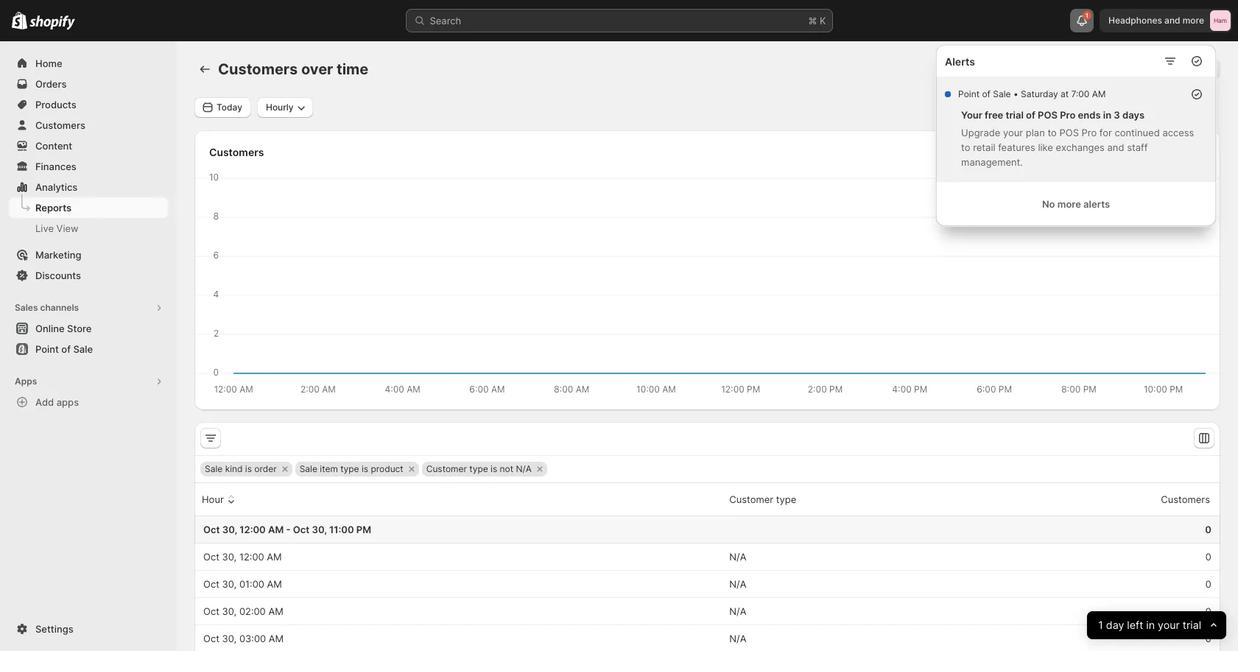 Task type: locate. For each thing, give the bounding box(es) containing it.
30, up oct 30, 12:00 am at the left of the page
[[222, 524, 237, 536]]

0 for oct 30, 02:00 am
[[1206, 606, 1212, 618]]

0 horizontal spatial is
[[245, 464, 252, 475]]

is left product
[[362, 464, 369, 475]]

1
[[1086, 12, 1089, 19], [1099, 619, 1104, 632]]

analytics
[[35, 181, 78, 193]]

oct left 02:00 at the left bottom of the page
[[203, 606, 220, 618]]

pos
[[1039, 109, 1058, 121], [1060, 127, 1080, 139]]

3 0 from the top
[[1206, 579, 1212, 590]]

n/a
[[516, 464, 532, 475], [730, 551, 747, 563], [730, 579, 747, 590], [730, 606, 747, 618], [730, 633, 747, 645]]

reports
[[35, 202, 72, 214]]

more left headphones and more image
[[1183, 15, 1205, 26]]

is for sale
[[245, 464, 252, 475]]

your right left
[[1158, 619, 1180, 632]]

point for point of sale • saturday at 7:00 am
[[959, 88, 980, 99]]

customer inside button
[[730, 494, 774, 506]]

1 horizontal spatial point
[[959, 88, 980, 99]]

am for oct 30, 03:00 am
[[269, 633, 284, 645]]

0 horizontal spatial pro
[[1061, 109, 1076, 121]]

pro down at
[[1061, 109, 1076, 121]]

30, up oct 30, 01:00 am on the bottom left of the page
[[222, 551, 237, 563]]

search
[[430, 15, 462, 27]]

sale inside 'button'
[[73, 343, 93, 355]]

point up your
[[959, 88, 980, 99]]

trial inside '1 day left in your trial' dropdown button
[[1183, 619, 1202, 632]]

0 horizontal spatial in
[[1104, 109, 1112, 121]]

trial right free on the right of page
[[1006, 109, 1024, 121]]

type
[[341, 464, 359, 475], [470, 464, 488, 475], [777, 494, 797, 506]]

sale left kind
[[205, 464, 223, 475]]

analytics link
[[9, 177, 168, 198]]

live view link
[[9, 218, 168, 239]]

of for point of sale • saturday at 7:00 am
[[983, 88, 991, 99]]

product
[[371, 464, 404, 475]]

am left the -
[[268, 524, 284, 536]]

1 horizontal spatial customer
[[730, 494, 774, 506]]

0 vertical spatial 1
[[1086, 12, 1089, 19]]

1 horizontal spatial in
[[1147, 619, 1155, 632]]

0 horizontal spatial customer
[[426, 464, 467, 475]]

in left "3" on the top
[[1104, 109, 1112, 121]]

pro left for on the top of the page
[[1082, 127, 1098, 139]]

2 horizontal spatial is
[[491, 464, 498, 475]]

time
[[337, 60, 369, 78]]

channels
[[40, 302, 79, 313]]

0 vertical spatial customer
[[426, 464, 467, 475]]

your inside dropdown button
[[1158, 619, 1180, 632]]

4 0 from the top
[[1206, 606, 1212, 618]]

of down online store
[[61, 343, 71, 355]]

is right kind
[[245, 464, 252, 475]]

30, left 02:00 at the left bottom of the page
[[222, 606, 237, 618]]

2 horizontal spatial type
[[777, 494, 797, 506]]

0 vertical spatial 12:00
[[240, 524, 266, 536]]

-
[[286, 524, 291, 536]]

30, left 01:00
[[222, 579, 237, 590]]

1 vertical spatial 12:00
[[239, 551, 264, 563]]

to left retail
[[962, 142, 971, 153]]

oct 30, 02:00 am
[[203, 606, 284, 618]]

1 horizontal spatial trial
[[1183, 619, 1202, 632]]

oct for oct 30, 12:00 am - oct 30, 11:00 pm
[[203, 524, 220, 536]]

and right headphones at right
[[1165, 15, 1181, 26]]

am down oct 30, 12:00 am - oct 30, 11:00 pm
[[267, 551, 282, 563]]

0 for oct 30, 12:00 am
[[1206, 551, 1212, 563]]

sale down store
[[73, 343, 93, 355]]

1 horizontal spatial more
[[1183, 15, 1205, 26]]

0 vertical spatial trial
[[1006, 109, 1024, 121]]

1 vertical spatial to
[[962, 142, 971, 153]]

am right 02:00 at the left bottom of the page
[[269, 606, 284, 618]]

online store button
[[0, 318, 177, 339]]

1 vertical spatial in
[[1147, 619, 1155, 632]]

am for oct 30, 12:00 am
[[267, 551, 282, 563]]

today
[[217, 102, 242, 113]]

12:00 up oct 30, 12:00 am at the left of the page
[[240, 524, 266, 536]]

settings
[[35, 624, 73, 635]]

hour button
[[200, 486, 241, 514]]

discounts
[[35, 270, 81, 282]]

in right left
[[1147, 619, 1155, 632]]

of inside 'button'
[[61, 343, 71, 355]]

home link
[[9, 53, 168, 74]]

point down online
[[35, 343, 59, 355]]

1 vertical spatial and
[[1108, 142, 1125, 153]]

0 vertical spatial to
[[1048, 127, 1057, 139]]

2 0 from the top
[[1206, 551, 1212, 563]]

0 horizontal spatial of
[[61, 343, 71, 355]]

0 horizontal spatial 1
[[1086, 12, 1089, 19]]

shopify image
[[12, 12, 27, 29], [30, 15, 75, 30]]

1 horizontal spatial shopify image
[[30, 15, 75, 30]]

0 vertical spatial your
[[1004, 127, 1024, 139]]

0 horizontal spatial and
[[1108, 142, 1125, 153]]

0 for oct 30, 01:00 am
[[1206, 579, 1212, 590]]

home
[[35, 57, 62, 69]]

1 horizontal spatial and
[[1165, 15, 1181, 26]]

1 horizontal spatial your
[[1158, 619, 1180, 632]]

point of sale button
[[0, 339, 177, 360]]

0 vertical spatial and
[[1165, 15, 1181, 26]]

oct up oct 30, 01:00 am on the bottom left of the page
[[203, 551, 220, 563]]

oct down hour at the bottom left of page
[[203, 524, 220, 536]]

0 horizontal spatial your
[[1004, 127, 1024, 139]]

your
[[1004, 127, 1024, 139], [1158, 619, 1180, 632]]

0 horizontal spatial trial
[[1006, 109, 1024, 121]]

0 vertical spatial of
[[983, 88, 991, 99]]

trial right left
[[1183, 619, 1202, 632]]

type inside button
[[777, 494, 797, 506]]

customer type
[[730, 494, 797, 506]]

0 vertical spatial in
[[1104, 109, 1112, 121]]

sale left item
[[300, 464, 318, 475]]

oct for oct 30, 01:00 am
[[203, 579, 220, 590]]

pro
[[1061, 109, 1076, 121], [1082, 127, 1098, 139]]

1 horizontal spatial pos
[[1060, 127, 1080, 139]]

your
[[962, 109, 983, 121]]

and down for on the top of the page
[[1108, 142, 1125, 153]]

sales
[[15, 302, 38, 313]]

1 vertical spatial customer
[[730, 494, 774, 506]]

point
[[959, 88, 980, 99], [35, 343, 59, 355]]

in inside your free trial of pos pro ends in 3 days upgrade your plan to pos pro for continued access to retail features like exchanges and staff management.
[[1104, 109, 1112, 121]]

oct for oct 30, 03:00 am
[[203, 633, 220, 645]]

point for point of sale
[[35, 343, 59, 355]]

headphones
[[1109, 15, 1163, 26]]

30, for oct 30, 02:00 am
[[222, 606, 237, 618]]

3 is from the left
[[491, 464, 498, 475]]

0 vertical spatial point
[[959, 88, 980, 99]]

1 horizontal spatial to
[[1048, 127, 1057, 139]]

1 inside dropdown button
[[1099, 619, 1104, 632]]

01:00
[[239, 579, 265, 590]]

am
[[1093, 88, 1107, 99], [268, 524, 284, 536], [267, 551, 282, 563], [267, 579, 282, 590], [269, 606, 284, 618], [269, 633, 284, 645]]

30,
[[222, 524, 237, 536], [312, 524, 327, 536], [222, 551, 237, 563], [222, 579, 237, 590], [222, 606, 237, 618], [222, 633, 237, 645]]

1 vertical spatial point
[[35, 343, 59, 355]]

am right 01:00
[[267, 579, 282, 590]]

1 0 from the top
[[1206, 524, 1212, 536]]

1 vertical spatial your
[[1158, 619, 1180, 632]]

finances
[[35, 161, 76, 172]]

of up free on the right of page
[[983, 88, 991, 99]]

products
[[35, 99, 77, 111]]

ends
[[1079, 109, 1101, 121]]

upgrade
[[962, 127, 1001, 139]]

1 horizontal spatial 1
[[1099, 619, 1104, 632]]

and
[[1165, 15, 1181, 26], [1108, 142, 1125, 153]]

oct left 01:00
[[203, 579, 220, 590]]

to up the like
[[1048, 127, 1057, 139]]

pos up plan on the top of the page
[[1039, 109, 1058, 121]]

1 day left in your trial button
[[1088, 612, 1227, 640]]

1 vertical spatial trial
[[1183, 619, 1202, 632]]

12:00
[[240, 524, 266, 536], [239, 551, 264, 563]]

of up plan on the top of the page
[[1027, 109, 1036, 121]]

free
[[985, 109, 1004, 121]]

your up 'features' at the top right of page
[[1004, 127, 1024, 139]]

add
[[35, 397, 54, 408]]

is left not in the left of the page
[[491, 464, 498, 475]]

trial inside your free trial of pos pro ends in 3 days upgrade your plan to pos pro for continued access to retail features like exchanges and staff management.
[[1006, 109, 1024, 121]]

0 horizontal spatial more
[[1058, 198, 1082, 210]]

1 is from the left
[[245, 464, 252, 475]]

2 horizontal spatial of
[[1027, 109, 1036, 121]]

1 vertical spatial of
[[1027, 109, 1036, 121]]

1 vertical spatial pro
[[1082, 127, 1098, 139]]

5 0 from the top
[[1206, 633, 1212, 645]]

left
[[1128, 619, 1144, 632]]

add apps button
[[9, 392, 168, 413]]

day
[[1107, 619, 1125, 632]]

oct
[[203, 524, 220, 536], [293, 524, 310, 536], [203, 551, 220, 563], [203, 579, 220, 590], [203, 606, 220, 618], [203, 633, 220, 645]]

customer
[[426, 464, 467, 475], [730, 494, 774, 506]]

1 inside dropdown button
[[1086, 12, 1089, 19]]

sale
[[994, 88, 1012, 99], [73, 343, 93, 355], [205, 464, 223, 475], [300, 464, 318, 475]]

12:00 up 01:00
[[239, 551, 264, 563]]

1 day left in your trial
[[1099, 619, 1202, 632]]

02:00
[[239, 606, 266, 618]]

customers inside button
[[1162, 494, 1211, 506]]

1 vertical spatial more
[[1058, 198, 1082, 210]]

to
[[1048, 127, 1057, 139], [962, 142, 971, 153]]

0 vertical spatial pos
[[1039, 109, 1058, 121]]

30, for oct 30, 12:00 am
[[222, 551, 237, 563]]

1 horizontal spatial of
[[983, 88, 991, 99]]

in
[[1104, 109, 1112, 121], [1147, 619, 1155, 632]]

am for oct 30, 12:00 am - oct 30, 11:00 pm
[[268, 524, 284, 536]]

1 vertical spatial 1
[[1099, 619, 1104, 632]]

continued
[[1115, 127, 1161, 139]]

more right no
[[1058, 198, 1082, 210]]

2 vertical spatial of
[[61, 343, 71, 355]]

12:00 for oct 30, 12:00 am
[[239, 551, 264, 563]]

store
[[67, 323, 92, 335]]

plan
[[1027, 127, 1046, 139]]

am right the 7:00
[[1093, 88, 1107, 99]]

0 horizontal spatial type
[[341, 464, 359, 475]]

customer type is not n/a
[[426, 464, 532, 475]]

hourly button
[[257, 97, 313, 118]]

1 horizontal spatial type
[[470, 464, 488, 475]]

type for customer type is not n/a
[[470, 464, 488, 475]]

saturday
[[1022, 88, 1059, 99]]

1 left day
[[1099, 619, 1104, 632]]

over
[[301, 60, 333, 78]]

am right 03:00
[[269, 633, 284, 645]]

n/a for oct 30, 03:00 am
[[730, 633, 747, 645]]

orders link
[[9, 74, 168, 94]]

customers link
[[9, 115, 168, 136]]

oct left 03:00
[[203, 633, 220, 645]]

0 horizontal spatial point
[[35, 343, 59, 355]]

point inside 'button'
[[35, 343, 59, 355]]

30, left 11:00
[[312, 524, 327, 536]]

1 horizontal spatial is
[[362, 464, 369, 475]]

sales channels button
[[9, 298, 168, 318]]

pos up exchanges
[[1060, 127, 1080, 139]]

⌘ k
[[809, 15, 827, 27]]

1 left headphones at right
[[1086, 12, 1089, 19]]

30, left 03:00
[[222, 633, 237, 645]]

headphones and more image
[[1211, 10, 1232, 31]]



Task type: vqa. For each thing, say whether or not it's contained in the screenshot.
My Store "icon"
no



Task type: describe. For each thing, give the bounding box(es) containing it.
1 horizontal spatial pro
[[1082, 127, 1098, 139]]

0 horizontal spatial pos
[[1039, 109, 1058, 121]]

as
[[1203, 63, 1212, 74]]

customer for customer type is not n/a
[[426, 464, 467, 475]]

oct 30, 12:00 am
[[203, 551, 282, 563]]

marketing
[[35, 249, 81, 261]]

save as
[[1180, 63, 1212, 74]]

for
[[1100, 127, 1113, 139]]

3
[[1115, 109, 1121, 121]]

alerts
[[946, 55, 976, 67]]

apps
[[57, 397, 79, 408]]

03:00
[[239, 633, 266, 645]]

management.
[[962, 156, 1024, 168]]

is for customer
[[491, 464, 498, 475]]

at
[[1061, 88, 1070, 99]]

headphones and more
[[1109, 15, 1205, 26]]

orders
[[35, 78, 67, 90]]

0 horizontal spatial to
[[962, 142, 971, 153]]

of inside your free trial of pos pro ends in 3 days upgrade your plan to pos pro for continued access to retail features like exchanges and staff management.
[[1027, 109, 1036, 121]]

point of sale link
[[9, 339, 168, 360]]

2 is from the left
[[362, 464, 369, 475]]

⌘
[[809, 15, 818, 27]]

save as button
[[1158, 59, 1221, 80]]

customers button
[[1145, 486, 1213, 514]]

30, for oct 30, 03:00 am
[[222, 633, 237, 645]]

access
[[1163, 127, 1195, 139]]

pm
[[357, 524, 371, 536]]

11:00
[[329, 524, 354, 536]]

n/a for oct 30, 01:00 am
[[730, 579, 747, 590]]

in inside dropdown button
[[1147, 619, 1155, 632]]

0 vertical spatial more
[[1183, 15, 1205, 26]]

1 button
[[1071, 9, 1095, 32]]

content link
[[9, 136, 168, 156]]

1 for 1
[[1086, 12, 1089, 19]]

reports link
[[9, 198, 168, 218]]

hourly
[[266, 102, 294, 113]]

your inside your free trial of pos pro ends in 3 days upgrade your plan to pos pro for continued access to retail features like exchanges and staff management.
[[1004, 127, 1024, 139]]

7:00
[[1072, 88, 1090, 99]]

today button
[[195, 97, 251, 118]]

sale kind is order
[[205, 464, 277, 475]]

save
[[1180, 63, 1200, 74]]

no more alerts
[[1043, 198, 1111, 210]]

0 horizontal spatial shopify image
[[12, 12, 27, 29]]

view
[[56, 223, 79, 234]]

30, for oct 30, 12:00 am - oct 30, 11:00 pm
[[222, 524, 237, 536]]

oct 30, 12:00 am - oct 30, 11:00 pm
[[203, 524, 371, 536]]

n/a for oct 30, 02:00 am
[[730, 606, 747, 618]]

hour
[[202, 494, 224, 506]]

content
[[35, 140, 72, 152]]

type for customer type
[[777, 494, 797, 506]]

no
[[1043, 198, 1056, 210]]

sale item type is product
[[300, 464, 404, 475]]

1 for 1 day left in your trial
[[1099, 619, 1104, 632]]

and inside your free trial of pos pro ends in 3 days upgrade your plan to pos pro for continued access to retail features like exchanges and staff management.
[[1108, 142, 1125, 153]]

oct 30, 01:00 am
[[203, 579, 282, 590]]

kind
[[225, 464, 243, 475]]

12:00 for oct 30, 12:00 am - oct 30, 11:00 pm
[[240, 524, 266, 536]]

add apps
[[35, 397, 79, 408]]

online store link
[[9, 318, 168, 339]]

item
[[320, 464, 338, 475]]

live view
[[35, 223, 79, 234]]

of for point of sale
[[61, 343, 71, 355]]

1 vertical spatial pos
[[1060, 127, 1080, 139]]

am for oct 30, 01:00 am
[[267, 579, 282, 590]]

settings link
[[9, 619, 168, 640]]

am for oct 30, 02:00 am
[[269, 606, 284, 618]]

oct right the -
[[293, 524, 310, 536]]

days
[[1123, 109, 1145, 121]]

not
[[500, 464, 514, 475]]

live
[[35, 223, 54, 234]]

k
[[820, 15, 827, 27]]

marketing link
[[9, 245, 168, 265]]

point of sale • saturday at 7:00 am
[[959, 88, 1107, 99]]

oct for oct 30, 02:00 am
[[203, 606, 220, 618]]

apps
[[15, 376, 37, 387]]

customers over time
[[218, 60, 369, 78]]

0 vertical spatial pro
[[1061, 109, 1076, 121]]

sales channels
[[15, 302, 79, 313]]

customer type button
[[728, 486, 814, 514]]

retail
[[974, 142, 996, 153]]

sale left •
[[994, 88, 1012, 99]]

30, for oct 30, 01:00 am
[[222, 579, 237, 590]]

online
[[35, 323, 65, 335]]

online store
[[35, 323, 92, 335]]

0 for oct 30, 03:00 am
[[1206, 633, 1212, 645]]

like
[[1039, 142, 1054, 153]]

features
[[999, 142, 1036, 153]]

point of sale
[[35, 343, 93, 355]]

discounts link
[[9, 265, 168, 286]]

n/a for oct 30, 12:00 am
[[730, 551, 747, 563]]

oct 30, 03:00 am
[[203, 633, 284, 645]]

apps button
[[9, 371, 168, 392]]

customer for customer type
[[730, 494, 774, 506]]

oct for oct 30, 12:00 am
[[203, 551, 220, 563]]

exchanges
[[1057, 142, 1105, 153]]

products link
[[9, 94, 168, 115]]



